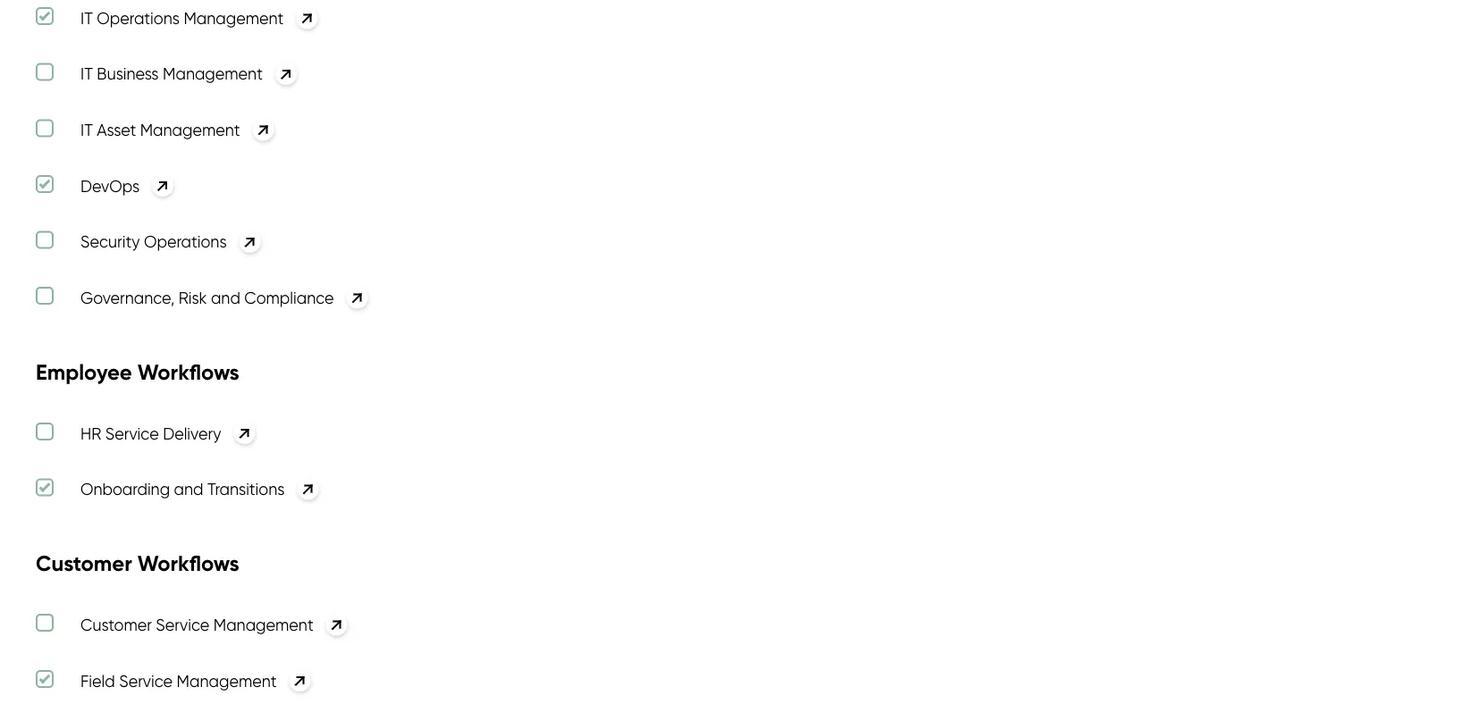 Task type: vqa. For each thing, say whether or not it's contained in the screenshot.
Security's OPERATIONS
yes



Task type: describe. For each thing, give the bounding box(es) containing it.
onboarding
[[80, 480, 170, 499]]

it for it operations management
[[80, 8, 93, 28]]

it business management
[[80, 64, 263, 84]]

management for it asset management
[[140, 120, 240, 140]]

management for customer service management
[[213, 615, 313, 635]]

employee
[[36, 359, 132, 385]]

customer success center
[[157, 33, 348, 53]]

management for it business management
[[163, 64, 263, 84]]

governance,
[[80, 288, 175, 308]]

linkedin image
[[44, 681, 64, 702]]

customer for customer success center
[[157, 33, 230, 53]]

operations for it
[[97, 8, 180, 28]]

risk
[[179, 288, 207, 308]]

devops
[[80, 176, 140, 196]]

service for hr
[[105, 424, 159, 443]]

asset
[[97, 120, 136, 140]]

delivery
[[163, 424, 221, 443]]

governance, risk and compliance
[[80, 288, 334, 308]]

service for field
[[119, 671, 173, 691]]

management for field service management
[[177, 671, 277, 691]]

leading
[[157, 74, 211, 92]]

it asset management
[[80, 120, 240, 140]]

customer service management
[[80, 615, 313, 635]]

youtube image
[[193, 681, 213, 702]]

customer for customer workflows
[[36, 550, 132, 577]]

business
[[97, 64, 159, 84]]

customer workflows
[[36, 550, 239, 577]]

hr service delivery
[[80, 424, 221, 443]]

customer for customer service management
[[80, 615, 152, 635]]



Task type: locate. For each thing, give the bounding box(es) containing it.
field service management
[[80, 671, 277, 691]]

management up facebook icon
[[213, 615, 313, 635]]

it right 'get'
[[80, 64, 93, 84]]

field
[[80, 671, 115, 691]]

it for it asset management
[[80, 120, 93, 140]]

and
[[211, 288, 240, 308], [174, 480, 203, 499]]

get started
[[36, 74, 113, 92]]

service for customer
[[156, 615, 209, 635]]

workflows for employee workflows
[[137, 359, 239, 385]]

1 workflows from the top
[[137, 359, 239, 385]]

it left asset
[[80, 120, 93, 140]]

0 vertical spatial and
[[211, 288, 240, 308]]

service right hr
[[105, 424, 159, 443]]

operations up business at left
[[97, 8, 180, 28]]

compliance
[[244, 288, 334, 308]]

0 vertical spatial operations
[[97, 8, 180, 28]]

and right 'risk'
[[211, 288, 240, 308]]

2 vertical spatial customer
[[80, 615, 152, 635]]

get
[[36, 74, 61, 92]]

customer
[[157, 33, 230, 53], [36, 550, 132, 577], [80, 615, 152, 635]]

1 it from the top
[[80, 8, 93, 28]]

connect with us
[[36, 640, 149, 657]]

management for it operations management
[[184, 8, 284, 28]]

1 vertical spatial customer
[[36, 550, 132, 577]]

it operations management
[[80, 8, 284, 28]]

twitter image
[[118, 681, 138, 702]]

customer success center link
[[36, 32, 353, 53]]

0 vertical spatial service
[[105, 424, 159, 443]]

leading practices
[[157, 74, 274, 92]]

workflows
[[137, 359, 239, 385], [137, 550, 239, 577]]

customer down it operations management
[[157, 33, 230, 53]]

workflows up delivery
[[137, 359, 239, 385]]

1 vertical spatial and
[[174, 480, 203, 499]]

service down us
[[119, 671, 173, 691]]

workflows up customer service management
[[137, 550, 239, 577]]

and down delivery
[[174, 480, 203, 499]]

0 vertical spatial customer
[[157, 33, 230, 53]]

facebook image
[[268, 681, 288, 702]]

2 it from the top
[[80, 64, 93, 84]]

1 vertical spatial it
[[80, 64, 93, 84]]

us
[[134, 640, 149, 657]]

it
[[80, 8, 93, 28], [80, 64, 93, 84], [80, 120, 93, 140]]

customer inside 'link'
[[157, 33, 230, 53]]

0 vertical spatial it
[[80, 8, 93, 28]]

with
[[100, 640, 130, 657]]

management
[[184, 8, 284, 28], [163, 64, 263, 84], [140, 120, 240, 140], [213, 615, 313, 635], [177, 671, 277, 691]]

it for it business management
[[80, 64, 93, 84]]

onboarding and transitions
[[80, 480, 285, 499]]

management down customer service management
[[177, 671, 277, 691]]

employee workflows
[[36, 359, 239, 385]]

service up field service management
[[156, 615, 209, 635]]

2 vertical spatial service
[[119, 671, 173, 691]]

started
[[64, 74, 113, 92]]

practices
[[214, 74, 274, 92]]

1 vertical spatial operations
[[144, 232, 227, 252]]

0 vertical spatial workflows
[[137, 359, 239, 385]]

success
[[234, 33, 293, 53]]

service
[[105, 424, 159, 443], [156, 615, 209, 635], [119, 671, 173, 691]]

center
[[297, 33, 348, 53]]

get started link
[[36, 65, 113, 101]]

0 horizontal spatial and
[[174, 480, 203, 499]]

operations for security
[[144, 232, 227, 252]]

connect
[[36, 640, 96, 657]]

1 vertical spatial service
[[156, 615, 209, 635]]

security operations
[[80, 232, 227, 252]]

transitions
[[207, 480, 285, 499]]

2 workflows from the top
[[137, 550, 239, 577]]

it up started
[[80, 8, 93, 28]]

management down 'customer success center' 'link'
[[163, 64, 263, 84]]

3 it from the top
[[80, 120, 93, 140]]

leading practices link
[[157, 65, 274, 101]]

management down 'leading'
[[140, 120, 240, 140]]

workflows for customer workflows
[[137, 550, 239, 577]]

1 vertical spatial workflows
[[137, 550, 239, 577]]

management up "customer success center"
[[184, 8, 284, 28]]

hr
[[80, 424, 101, 443]]

security
[[80, 232, 140, 252]]

2 vertical spatial it
[[80, 120, 93, 140]]

1 horizontal spatial and
[[211, 288, 240, 308]]

operations
[[97, 8, 180, 28], [144, 232, 227, 252]]

customer up with
[[80, 615, 152, 635]]

customer down onboarding
[[36, 550, 132, 577]]

operations up 'risk'
[[144, 232, 227, 252]]



